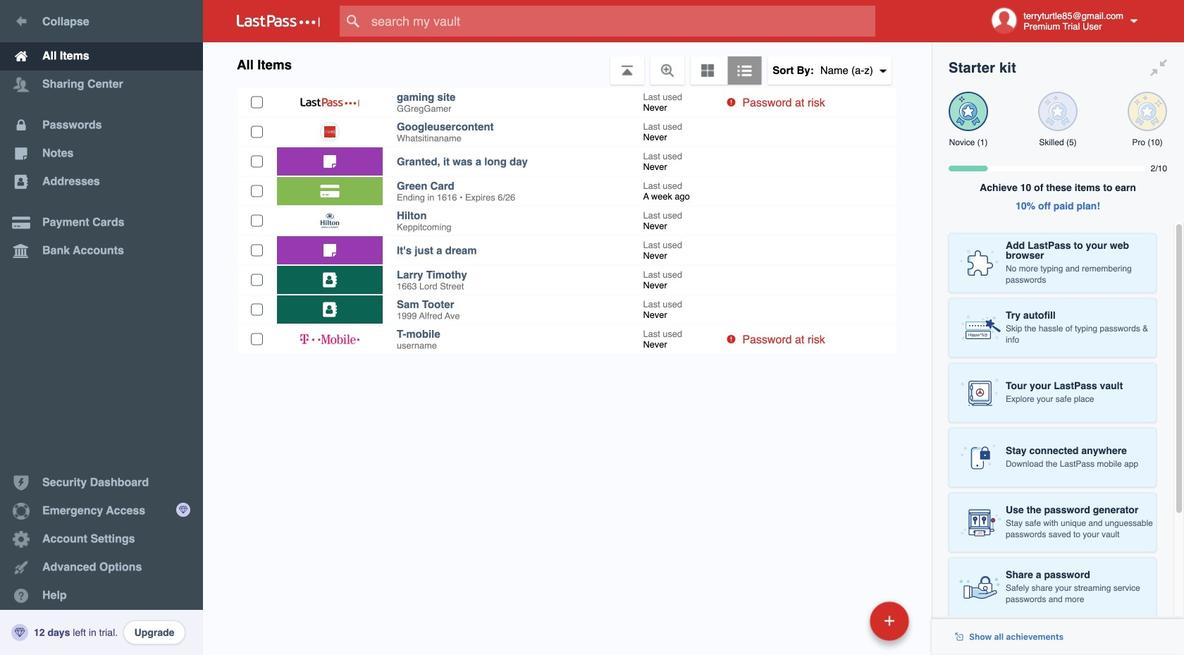 Task type: describe. For each thing, give the bounding box(es) containing it.
new item element
[[773, 601, 915, 641]]

lastpass image
[[237, 15, 320, 28]]



Task type: locate. For each thing, give the bounding box(es) containing it.
Search search field
[[340, 6, 903, 37]]

vault options navigation
[[203, 42, 932, 85]]

search my vault text field
[[340, 6, 903, 37]]

new item navigation
[[773, 597, 918, 655]]

main navigation navigation
[[0, 0, 203, 655]]



